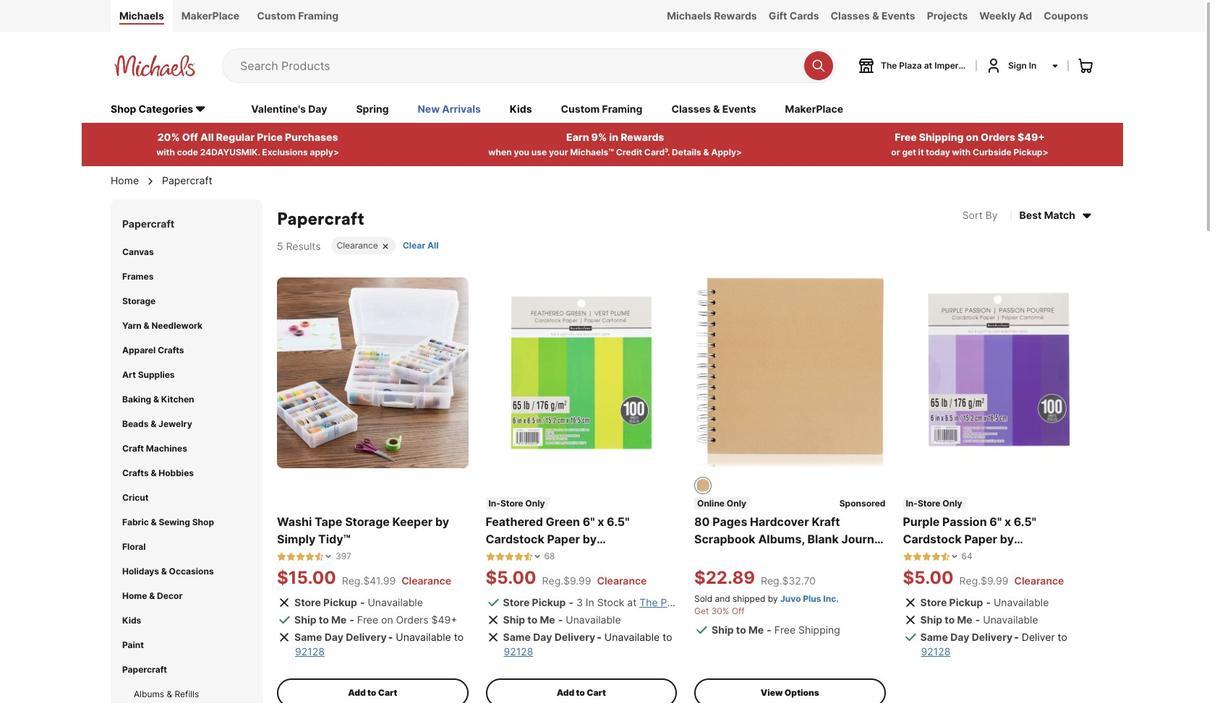 Task type: describe. For each thing, give the bounding box(es) containing it.
shop inside dropdown button
[[192, 517, 214, 528]]

beads & jewelry link
[[122, 419, 192, 429]]

1 horizontal spatial custom
[[561, 102, 600, 115]]

store up purple
[[918, 498, 941, 509]]

yarn & needlework button
[[111, 314, 263, 338]]

blank
[[807, 532, 839, 547]]

home & decor
[[122, 591, 182, 602]]

holidays & occasions
[[122, 566, 214, 577]]

92128 for feathered green 6" x 6.5" cardstock paper by recollections™, 100 sheets
[[504, 646, 533, 658]]

64 button
[[903, 551, 973, 563]]

storage button
[[111, 289, 263, 314]]

use
[[531, 147, 547, 157]]

reg.$9.99 for green
[[542, 575, 591, 587]]

0 horizontal spatial makerplace
[[181, 9, 240, 22]]

1 horizontal spatial at
[[689, 597, 699, 609]]

journal
[[842, 532, 884, 547]]

cardstock for feathered
[[486, 532, 544, 547]]

ship for washi tape storage keeper by simply tidy&#x2122; image
[[294, 614, 316, 626]]

fabric & sewing shop button
[[111, 510, 263, 535]]

64
[[962, 551, 973, 562]]

0 vertical spatial custom framing link
[[248, 0, 347, 32]]

unavailable up same day delivery - deliver to 92128
[[983, 614, 1038, 626]]

& for albums & refills link
[[167, 689, 172, 700]]

1 horizontal spatial makerplace
[[785, 102, 843, 115]]

1 horizontal spatial custom framing
[[561, 102, 643, 115]]

store for feathered green 6&#x22; x 6.5&#x22; cardstock paper by recollections&#x2122;, 100 sheets image
[[503, 597, 530, 609]]

michaels for michaels rewards
[[667, 9, 712, 22]]

0 vertical spatial rewards
[[714, 9, 757, 22]]

add for free on orders $49+
[[348, 688, 366, 699]]

pickup for purple passion 6" x 6.5" cardstock paper by recollections™, 100 sheets
[[949, 597, 983, 609]]

6" for green
[[583, 515, 595, 530]]

ship down '30%'
[[712, 624, 734, 637]]

day for 'purple passion 6&#x22; x 6.5&#x22; cardstock paper by recollections&#x2122;, 100 sheets' image
[[950, 632, 969, 644]]

machines
[[146, 443, 187, 454]]

fabric
[[122, 517, 149, 528]]

paper for green
[[547, 532, 580, 547]]

jewelry
[[158, 419, 192, 429]]

$5.00 reg.$9.99 clearance for green
[[486, 568, 647, 589]]

0 vertical spatial classes
[[831, 9, 870, 22]]

20% off all regular price purchases with code 24dayusmik. exclusions apply>
[[156, 131, 339, 157]]

the inside button
[[881, 60, 897, 71]]

new arrivals link
[[418, 102, 481, 118]]

spring link
[[356, 102, 389, 118]]

& for yarn & needlework link
[[144, 320, 149, 331]]

0 vertical spatial classes & events link
[[825, 0, 921, 32]]

michaels link
[[111, 0, 173, 32]]

& up apply>
[[713, 102, 720, 115]]

frames button
[[111, 265, 263, 289]]

the plaza at imperial valley
[[881, 60, 996, 71]]

sheets for purple passion 6" x 6.5" cardstock paper by recollections™, 100 sheets
[[1017, 550, 1057, 564]]

get
[[694, 606, 709, 617]]

results
[[286, 240, 321, 252]]

weekly ad
[[980, 9, 1032, 22]]

kids button
[[111, 609, 263, 633]]

imperial inside button
[[935, 60, 968, 71]]

art
[[122, 369, 136, 380]]

clearance up the deliver
[[1014, 575, 1064, 587]]

gift cards
[[769, 9, 819, 22]]

only for feathered
[[525, 498, 545, 509]]

add to cart for free
[[348, 688, 397, 699]]

projects
[[927, 9, 968, 22]]

3 tabler image from the left
[[504, 552, 514, 562]]

storage link
[[122, 296, 156, 306]]

view options button
[[694, 679, 886, 704]]

0 horizontal spatial at
[[627, 597, 637, 609]]

& right cards
[[872, 9, 879, 22]]

64 dialog
[[903, 551, 973, 563]]

washi tape storage keeper by simply tidy™
[[277, 515, 449, 547]]

day inside 'link'
[[308, 102, 327, 115]]

apply>
[[711, 147, 742, 157]]

baking & kitchen
[[122, 394, 194, 405]]

regular
[[216, 131, 255, 143]]

3
[[576, 597, 583, 609]]

$49+ inside free shipping on orders $49+ or get it today with curbside pickup>
[[1018, 131, 1045, 143]]

sold
[[694, 594, 712, 605]]

1 vertical spatial imperial
[[702, 597, 739, 609]]

arrivals
[[442, 102, 481, 115]]

pages
[[713, 515, 747, 530]]

details
[[672, 147, 701, 157]]

scrapbooking
[[713, 550, 792, 564]]

$5.00 for purple passion 6" x 6.5" cardstock paper by recollections™, 100 sheets
[[903, 568, 954, 589]]

& for beads & jewelry link
[[151, 419, 156, 429]]

68 dialog
[[486, 551, 555, 563]]

& for home & decor link
[[149, 591, 155, 602]]

me for washi tape storage keeper by simply tidy&#x2122; image
[[331, 614, 347, 626]]

papercraft link for papercraft button
[[122, 217, 174, 231]]

projects link
[[921, 0, 974, 32]]

options
[[785, 688, 819, 699]]

papercraft up results
[[277, 207, 364, 229]]

orders inside free shipping on orders $49+ or get it today with curbside pickup>
[[981, 131, 1015, 143]]

purple passion 6" x 6.5" cardstock paper by recollections™, 100 sheets link
[[903, 514, 1094, 564]]

by inside 80 pages hardcover kraft scrapbook albums, blank journal for scrapbooking (8x8 inches) $22.89 reg.$32.70 sold and shipped by juvo plus inc. get 30% off
[[768, 594, 778, 605]]

0 horizontal spatial makerplace link
[[173, 0, 248, 32]]

needlework
[[151, 320, 202, 331]]

& inside earn 9% in rewards when you use your michaels™ credit card³. details & apply>
[[703, 147, 709, 157]]

albums & refills link
[[134, 689, 199, 700]]

0 vertical spatial kids link
[[510, 102, 532, 118]]

crafts & hobbies button
[[111, 461, 263, 486]]

by inside washi tape storage keeper by simply tidy™
[[435, 515, 449, 530]]

1 vertical spatial 80 pages hardcover kraft scrapbook albums, blank journal for scrapbooking (8x8 inches) image
[[696, 479, 710, 493]]

purple passion 6" x 6.5" cardstock paper by recollections™, 100 sheets
[[903, 515, 1057, 564]]

& for baking & kitchen link
[[153, 394, 159, 405]]

397 button
[[277, 551, 351, 563]]

day for washi tape storage keeper by simply tidy&#x2122; image
[[324, 632, 343, 644]]

add to cart button for unavailable
[[486, 679, 677, 704]]

1 horizontal spatial makerplace link
[[785, 102, 843, 118]]

clearance up stock
[[597, 575, 647, 587]]

clear all button
[[403, 237, 439, 254]]

craft machines link
[[122, 443, 187, 454]]

view
[[761, 688, 783, 699]]

new
[[418, 102, 440, 115]]

in- for purple passion 6" x 6.5" cardstock paper by recollections™, 100 sheets
[[906, 498, 918, 509]]

1 vertical spatial $49+
[[431, 614, 457, 626]]

coupons
[[1044, 9, 1088, 22]]

card³.
[[644, 147, 670, 157]]

crafts & hobbies link
[[122, 468, 194, 479]]

sponsored
[[839, 498, 886, 509]]

decor
[[157, 591, 182, 602]]

by inside feathered green 6" x 6.5" cardstock paper by recollections™, 100 sheets
[[583, 532, 597, 547]]

only for purple
[[943, 498, 962, 509]]

store for 'purple passion 6&#x22; x 6.5&#x22; cardstock paper by recollections&#x2122;, 100 sheets' image
[[920, 597, 947, 609]]

earn 9% in rewards when you use your michaels™ credit card³. details & apply>
[[488, 131, 742, 157]]

papercraft inside dropdown button
[[122, 664, 167, 675]]

apparel crafts
[[122, 345, 184, 356]]

when
[[488, 147, 512, 157]]

cards
[[790, 9, 819, 22]]

store pickup - unavailable for unavailable
[[920, 597, 1049, 609]]

me for feathered green 6&#x22; x 6.5&#x22; cardstock paper by recollections&#x2122;, 100 sheets image
[[540, 614, 555, 626]]

plus
[[803, 594, 821, 605]]

9%
[[591, 131, 607, 143]]

5
[[277, 240, 283, 252]]

Search Input field
[[240, 49, 797, 82]]

0 horizontal spatial shop
[[111, 102, 136, 115]]

$5.00 for feathered green 6" x 6.5" cardstock paper by recollections™, 100 sheets
[[486, 568, 536, 589]]

craft
[[122, 443, 144, 454]]

me down shipped
[[749, 624, 764, 637]]

papercraft link for papercraft dropdown button
[[122, 664, 167, 675]]

20%
[[157, 131, 180, 143]]

cricut link
[[122, 492, 149, 503]]

free for ship to me - free shipping
[[774, 624, 796, 637]]

me for 'purple passion 6&#x22; x 6.5&#x22; cardstock paper by recollections&#x2122;, 100 sheets' image
[[957, 614, 973, 626]]

art supplies button
[[111, 363, 263, 387]]

30%
[[711, 606, 729, 617]]

home & decor button
[[111, 584, 263, 609]]

the plaza at imperial valley button
[[858, 57, 996, 74]]

- inside same day delivery - deliver to 92128
[[1014, 632, 1019, 644]]

all inside 20% off all regular price purchases with code 24dayusmik. exclusions apply>
[[200, 131, 214, 143]]

6" for passion
[[990, 515, 1002, 530]]

juvo plus inc. link
[[780, 594, 839, 605]]

1 horizontal spatial kids
[[510, 102, 532, 115]]

unavailable down 3
[[566, 614, 621, 626]]

home & decor link
[[122, 591, 182, 602]]

gift cards link
[[763, 0, 825, 32]]

clearance right results
[[337, 240, 378, 251]]

kraft
[[812, 515, 840, 530]]

add to cart for unavailable
[[557, 688, 606, 699]]

paint link
[[122, 640, 144, 651]]

paint
[[122, 640, 144, 651]]

apparel crafts link
[[122, 345, 184, 356]]

tabler image inside 397 dialog
[[286, 552, 296, 562]]

art supplies
[[122, 369, 175, 380]]

recollections™, for purple
[[903, 550, 990, 564]]

reg.$9.99 for passion
[[959, 575, 1009, 587]]

(8x8
[[795, 550, 823, 564]]

spring
[[356, 102, 389, 115]]

valley inside button
[[970, 60, 996, 71]]

sign in
[[1008, 60, 1037, 71]]

clearance inside $15.00 reg.$41.99 clearance
[[402, 575, 451, 587]]

in-store only for purple
[[906, 498, 962, 509]]

1 delivery from the left
[[346, 632, 387, 644]]

0 vertical spatial 80 pages hardcover kraft scrapbook albums, blank journal for scrapbooking (8x8 inches) image
[[694, 278, 886, 469]]

x for green
[[598, 515, 604, 530]]

gift
[[769, 9, 787, 22]]

0 horizontal spatial valley
[[742, 597, 770, 609]]

storage inside washi tape storage keeper by simply tidy™
[[345, 515, 390, 530]]

cricut
[[122, 492, 149, 503]]

yarn & needlework
[[122, 320, 202, 331]]

kids link inside dropdown button
[[122, 615, 141, 626]]

1 vertical spatial in
[[586, 597, 594, 609]]

and
[[715, 594, 730, 605]]



Task type: vqa. For each thing, say whether or not it's contained in the screenshot.
The Party link
no



Task type: locate. For each thing, give the bounding box(es) containing it.
simply
[[277, 532, 316, 547]]

1 horizontal spatial valley
[[970, 60, 996, 71]]

supplies
[[138, 369, 175, 380]]

papercraft up albums
[[122, 664, 167, 675]]

weekly ad link
[[974, 0, 1038, 32]]

pickup for feathered green 6" x 6.5" cardstock paper by recollections™, 100 sheets
[[532, 597, 566, 609]]

feathered green 6" x 6.5" cardstock paper by recollections™, 100 sheets link
[[486, 514, 677, 564]]

1 horizontal spatial cart
[[587, 688, 606, 699]]

1 tabler image from the left
[[286, 552, 296, 562]]

1 vertical spatial crafts
[[122, 468, 149, 479]]

holidays & occasions link
[[122, 566, 214, 577]]

kids link up you
[[510, 102, 532, 118]]

0 horizontal spatial store pickup - unavailable
[[294, 597, 423, 609]]

plaza inside button
[[899, 60, 922, 71]]

0 horizontal spatial 100
[[576, 550, 597, 564]]

same for feathered green 6" x 6.5" cardstock paper by recollections™, 100 sheets
[[503, 632, 531, 644]]

100 inside feathered green 6" x 6.5" cardstock paper by recollections™, 100 sheets
[[576, 550, 597, 564]]

off
[[182, 131, 198, 143], [732, 606, 745, 617]]

1 horizontal spatial same day delivery - unavailable to 92128
[[503, 632, 672, 658]]

crafts up cricut 'link'
[[122, 468, 149, 479]]

price
[[257, 131, 283, 143]]

the right search button icon
[[881, 60, 897, 71]]

at down projects link
[[924, 60, 932, 71]]

0 vertical spatial events
[[882, 9, 915, 22]]

custom framing
[[257, 9, 339, 22], [561, 102, 643, 115]]

1 only from the left
[[525, 498, 545, 509]]

reg.$9.99 down 64
[[959, 575, 1009, 587]]

store pickup - unavailable for free
[[294, 597, 423, 609]]

canvas button
[[111, 240, 263, 265]]

0 horizontal spatial classes & events
[[671, 102, 756, 115]]

feathered green 6" x 6.5" cardstock paper by recollections™, 100 sheets
[[486, 515, 639, 564]]

fabric & sewing shop
[[122, 517, 214, 528]]

framing
[[298, 9, 339, 22], [602, 102, 643, 115]]

classes & events right cards
[[831, 9, 915, 22]]

2 only from the left
[[727, 498, 746, 509]]

0 horizontal spatial framing
[[298, 9, 339, 22]]

0 vertical spatial all
[[200, 131, 214, 143]]

2 cart from the left
[[587, 688, 606, 699]]

tabler image inside 64 dialog
[[912, 552, 922, 562]]

delivery for feathered green 6" x 6.5" cardstock paper by recollections™, 100 sheets
[[554, 632, 595, 644]]

1 horizontal spatial storage
[[345, 515, 390, 530]]

shipping inside free shipping on orders $49+ or get it today with curbside pickup>
[[919, 131, 964, 143]]

with inside 20% off all regular price purchases with code 24dayusmik. exclusions apply>
[[156, 147, 175, 157]]

on down reg.$41.99
[[381, 614, 393, 626]]

rewards
[[714, 9, 757, 22], [621, 131, 664, 143]]

valentine's day
[[251, 102, 327, 115]]

shipped
[[733, 594, 765, 605]]

home for home
[[111, 174, 139, 186]]

sheets inside purple passion 6" x 6.5" cardstock paper by recollections™, 100 sheets
[[1017, 550, 1057, 564]]

2 ship to me - unavailable from the left
[[920, 614, 1038, 626]]

crafts inside "crafts & hobbies" dropdown button
[[122, 468, 149, 479]]

1 paper from the left
[[547, 532, 580, 547]]

home inside dropdown button
[[122, 591, 147, 602]]

1 add to cart button from the left
[[277, 679, 468, 704]]

the
[[881, 60, 897, 71], [640, 597, 658, 609]]

ship to me - unavailable up same day delivery - deliver to 92128
[[920, 614, 1038, 626]]

classes & events link right cards
[[825, 0, 921, 32]]

1 horizontal spatial paper
[[964, 532, 997, 547]]

add for unavailable
[[557, 688, 574, 699]]

1 horizontal spatial classes
[[831, 9, 870, 22]]

6" right 'green'
[[583, 515, 595, 530]]

recollections™, inside feathered green 6" x 6.5" cardstock paper by recollections™, 100 sheets
[[486, 550, 573, 564]]

2 in-store only from the left
[[906, 498, 962, 509]]

events for the topmost classes & events link
[[882, 9, 915, 22]]

6.5" for feathered green 6" x 6.5" cardstock paper by recollections™, 100 sheets
[[607, 515, 630, 530]]

0 horizontal spatial kids
[[122, 615, 141, 626]]

shipping down the plus
[[799, 624, 840, 637]]

1 6" from the left
[[583, 515, 595, 530]]

80 pages hardcover kraft scrapbook albums, blank journal for scrapbooking (8x8 inches) link
[[694, 514, 886, 564]]

michaels for michaels
[[119, 9, 164, 22]]

1 92128 from the left
[[295, 646, 325, 658]]

in-store only
[[489, 498, 545, 509], [906, 498, 962, 509]]

1 papercraft link from the top
[[122, 217, 174, 231]]

1 horizontal spatial free
[[774, 624, 796, 637]]

2 add from the left
[[557, 688, 574, 699]]

tabler image
[[286, 552, 296, 562], [486, 552, 495, 562], [504, 552, 514, 562], [912, 552, 922, 562]]

6.5" right 'green'
[[607, 515, 630, 530]]

0 horizontal spatial events
[[722, 102, 756, 115]]

pickup down 64
[[949, 597, 983, 609]]

store pickup - 3 in stock at the plaza at imperial valley
[[503, 597, 770, 609]]

1 in- from the left
[[489, 498, 500, 509]]

1 $5.00 reg.$9.99 clearance from the left
[[486, 568, 647, 589]]

unavailable up the deliver
[[994, 597, 1049, 609]]

2 horizontal spatial free
[[895, 131, 917, 143]]

papercraft down code
[[162, 174, 212, 186]]

tidy™
[[318, 532, 351, 547]]

all inside button
[[427, 240, 439, 251]]

sign in button
[[985, 57, 1060, 74]]

0 horizontal spatial all
[[200, 131, 214, 143]]

80 pages hardcover kraft scrapbook albums, blank journal for scrapbooking (8x8 inches) image
[[694, 278, 886, 469], [696, 479, 710, 493]]

0 horizontal spatial crafts
[[122, 468, 149, 479]]

1 horizontal spatial reg.$9.99
[[959, 575, 1009, 587]]

coupons link
[[1038, 0, 1094, 32]]

home up papercraft button
[[111, 174, 139, 186]]

1 horizontal spatial off
[[732, 606, 745, 617]]

1 horizontal spatial 6"
[[990, 515, 1002, 530]]

recollections™, down feathered
[[486, 550, 573, 564]]

sheets right 64
[[1017, 550, 1057, 564]]

ship down "$15.00"
[[294, 614, 316, 626]]

shop categories
[[111, 102, 193, 115]]

all right clear
[[427, 240, 439, 251]]

shipping
[[919, 131, 964, 143], [799, 624, 840, 637]]

papercraft button
[[111, 217, 186, 240]]

2 sheets from the left
[[1017, 550, 1057, 564]]

code
[[177, 147, 198, 157]]

1 horizontal spatial only
[[727, 498, 746, 509]]

in-
[[489, 498, 500, 509], [906, 498, 918, 509]]

free inside free shipping on orders $49+ or get it today with curbside pickup>
[[895, 131, 917, 143]]

yarn
[[122, 320, 142, 331]]

x inside feathered green 6" x 6.5" cardstock paper by recollections™, 100 sheets
[[598, 515, 604, 530]]

2 papercraft link from the top
[[122, 664, 167, 675]]

1 horizontal spatial classes & events link
[[825, 0, 921, 32]]

in- for feathered green 6" x 6.5" cardstock paper by recollections™, 100 sheets
[[489, 498, 500, 509]]

1 with from the left
[[156, 147, 175, 157]]

the right stock
[[640, 597, 658, 609]]

feathered green 6&#x22; x 6.5&#x22; cardstock paper by recollections&#x2122;, 100 sheets image
[[486, 278, 677, 469]]

2 x from the left
[[1004, 515, 1011, 530]]

papercraft link inside dropdown button
[[122, 664, 167, 675]]

2 reg.$9.99 from the left
[[959, 575, 1009, 587]]

2 same day delivery - unavailable to 92128 from the left
[[503, 632, 672, 658]]

0 vertical spatial custom framing
[[257, 9, 339, 22]]

& inside 'dropdown button'
[[161, 566, 167, 577]]

2 92128 from the left
[[504, 646, 533, 658]]

0 horizontal spatial custom
[[257, 9, 296, 22]]

rewards inside earn 9% in rewards when you use your michaels™ credit card³. details & apply>
[[621, 131, 664, 143]]

free down reg.$41.99
[[357, 614, 378, 626]]

$5.00 down 68 dialog
[[486, 568, 536, 589]]

2 michaels from the left
[[667, 9, 712, 22]]

free down juvo
[[774, 624, 796, 637]]

0 vertical spatial $49+
[[1018, 131, 1045, 143]]

1 x from the left
[[598, 515, 604, 530]]

6.5" for purple passion 6" x 6.5" cardstock paper by recollections™, 100 sheets
[[1014, 515, 1036, 530]]

juvo
[[780, 594, 801, 605]]

1 cardstock from the left
[[486, 532, 544, 547]]

on
[[966, 131, 979, 143], [381, 614, 393, 626]]

1 add from the left
[[348, 688, 366, 699]]

kids up paint link
[[122, 615, 141, 626]]

events up apply>
[[722, 102, 756, 115]]

1 reg.$9.99 from the left
[[542, 575, 591, 587]]

paper down 'green'
[[547, 532, 580, 547]]

6" inside feathered green 6" x 6.5" cardstock paper by recollections™, 100 sheets
[[583, 515, 595, 530]]

68
[[544, 551, 555, 562]]

2 cardstock from the left
[[903, 532, 962, 547]]

storage
[[122, 296, 156, 306], [345, 515, 390, 530]]

delivery down 3
[[554, 632, 595, 644]]

0 horizontal spatial the
[[640, 597, 658, 609]]

1 horizontal spatial sheets
[[1017, 550, 1057, 564]]

search button image
[[811, 58, 826, 73]]

valentine's day link
[[251, 102, 327, 118]]

shop categories link
[[111, 102, 222, 118]]

apparel
[[122, 345, 156, 356]]

3 pickup from the left
[[949, 597, 983, 609]]

only up pages
[[727, 498, 746, 509]]

same day delivery - unavailable to 92128 for unavailable
[[503, 632, 672, 658]]

cardstock for purple
[[903, 532, 962, 547]]

6.5" inside feathered green 6" x 6.5" cardstock paper by recollections™, 100 sheets
[[607, 515, 630, 530]]

cardstock up 64 popup button
[[903, 532, 962, 547]]

2 in- from the left
[[906, 498, 918, 509]]

unavailable down ship to me - free on orders $49+
[[396, 632, 451, 644]]

0 horizontal spatial add to cart button
[[277, 679, 468, 704]]

store down 68 dialog
[[503, 597, 530, 609]]

plaza down projects link
[[899, 60, 922, 71]]

with right 'today' in the top right of the page
[[952, 147, 971, 157]]

same inside same day delivery - deliver to 92128
[[920, 632, 948, 644]]

1 horizontal spatial 100
[[993, 550, 1015, 564]]

0 horizontal spatial add to cart
[[348, 688, 397, 699]]

classes & events for the topmost classes & events link
[[831, 9, 915, 22]]

holidays
[[122, 566, 159, 577]]

home for home & decor
[[122, 591, 147, 602]]

1 horizontal spatial classes & events
[[831, 9, 915, 22]]

delivery for purple passion 6" x 6.5" cardstock paper by recollections™, 100 sheets
[[972, 632, 1013, 644]]

scrapbook
[[694, 532, 756, 547]]

1 100 from the left
[[576, 550, 597, 564]]

0 vertical spatial plaza
[[899, 60, 922, 71]]

1 sheets from the left
[[600, 550, 639, 564]]

cart for free
[[378, 688, 397, 699]]

home
[[111, 174, 139, 186], [122, 591, 147, 602]]

3 92128 from the left
[[921, 646, 951, 658]]

storage inside dropdown button
[[122, 296, 156, 306]]

1 6.5" from the left
[[607, 515, 630, 530]]

michaels inside the "michaels rewards" link
[[667, 9, 712, 22]]

baking & kitchen link
[[122, 394, 194, 405]]

0 horizontal spatial on
[[381, 614, 393, 626]]

ship for 'purple passion 6&#x22; x 6.5&#x22; cardstock paper by recollections&#x2122;, 100 sheets' image
[[920, 614, 942, 626]]

recollections™, inside purple passion 6" x 6.5" cardstock paper by recollections™, 100 sheets
[[903, 550, 990, 564]]

0 horizontal spatial cart
[[378, 688, 397, 699]]

all
[[200, 131, 214, 143], [427, 240, 439, 251]]

1 horizontal spatial store pickup - unavailable
[[920, 597, 1049, 609]]

100 right 64
[[993, 550, 1015, 564]]

1 horizontal spatial plaza
[[899, 60, 922, 71]]

in right 3
[[586, 597, 594, 609]]

me
[[331, 614, 347, 626], [540, 614, 555, 626], [957, 614, 973, 626], [749, 624, 764, 637]]

on inside free shipping on orders $49+ or get it today with curbside pickup>
[[966, 131, 979, 143]]

ship to me - unavailable for green
[[503, 614, 621, 626]]

ship to me - free on orders $49+
[[294, 614, 457, 626]]

holidays & occasions button
[[111, 560, 263, 584]]

paint button
[[111, 633, 263, 658]]

classes & events
[[831, 9, 915, 22], [671, 102, 756, 115]]

sheets inside feathered green 6" x 6.5" cardstock paper by recollections™, 100 sheets
[[600, 550, 639, 564]]

recollections™, for feathered
[[486, 550, 573, 564]]

& inside "dropdown button"
[[151, 419, 156, 429]]

1 vertical spatial classes & events link
[[671, 102, 756, 118]]

inches)
[[825, 550, 868, 564]]

ship for feathered green 6&#x22; x 6.5&#x22; cardstock paper by recollections&#x2122;, 100 sheets image
[[503, 614, 525, 626]]

1 horizontal spatial in
[[1029, 60, 1037, 71]]

in- up purple
[[906, 498, 918, 509]]

3 same from the left
[[920, 632, 948, 644]]

ad
[[1018, 9, 1032, 22]]

day for feathered green 6&#x22; x 6.5&#x22; cardstock paper by recollections&#x2122;, 100 sheets image
[[533, 632, 552, 644]]

0 vertical spatial papercraft link
[[122, 217, 174, 231]]

recollections™,
[[486, 550, 573, 564], [903, 550, 990, 564]]

sheets up stock
[[600, 550, 639, 564]]

6" inside purple passion 6" x 6.5" cardstock paper by recollections™, 100 sheets
[[990, 515, 1002, 530]]

92128 for purple passion 6" x 6.5" cardstock paper by recollections™, 100 sheets
[[921, 646, 951, 658]]

off inside 20% off all regular price purchases with code 24dayusmik. exclusions apply>
[[182, 131, 198, 143]]

1 vertical spatial off
[[732, 606, 745, 617]]

me down $15.00 reg.$41.99 clearance
[[331, 614, 347, 626]]

0 vertical spatial valley
[[970, 60, 996, 71]]

delivery down ship to me - free on orders $49+
[[346, 632, 387, 644]]

paper inside feathered green 6" x 6.5" cardstock paper by recollections™, 100 sheets
[[547, 532, 580, 547]]

2 $5.00 reg.$9.99 clearance from the left
[[903, 568, 1064, 589]]

100 for passion
[[993, 550, 1015, 564]]

art supplies link
[[122, 369, 175, 380]]

day inside same day delivery - deliver to 92128
[[950, 632, 969, 644]]

0 vertical spatial orders
[[981, 131, 1015, 143]]

classes & events for the left classes & events link
[[671, 102, 756, 115]]

1 recollections™, from the left
[[486, 550, 573, 564]]

1 horizontal spatial imperial
[[935, 60, 968, 71]]

papercraft link up albums
[[122, 664, 167, 675]]

credit
[[616, 147, 642, 157]]

0 vertical spatial shop
[[111, 102, 136, 115]]

papercraft link up 'canvas' link
[[122, 217, 174, 231]]

0 horizontal spatial same
[[294, 632, 322, 644]]

imperial down $22.89
[[702, 597, 739, 609]]

1 $5.00 from the left
[[486, 568, 536, 589]]

5 results
[[277, 240, 321, 252]]

1 vertical spatial events
[[722, 102, 756, 115]]

delivery inside same day delivery - deliver to 92128
[[972, 632, 1013, 644]]

0 horizontal spatial ship to me - unavailable
[[503, 614, 621, 626]]

valley up ship to me - free shipping
[[742, 597, 770, 609]]

in
[[1029, 60, 1037, 71], [586, 597, 594, 609]]

0 horizontal spatial off
[[182, 131, 198, 143]]

2 recollections™, from the left
[[903, 550, 990, 564]]

home down holidays
[[122, 591, 147, 602]]

in-store only for feathered
[[489, 498, 545, 509]]

0 horizontal spatial reg.$9.99
[[542, 575, 591, 587]]

shipping up 'today' in the top right of the page
[[919, 131, 964, 143]]

80 pages hardcover kraft scrapbook albums, blank journal for scrapbooking (8x8 inches) $22.89 reg.$32.70 sold and shipped by juvo plus inc. get 30% off
[[694, 515, 884, 617]]

2 horizontal spatial pickup
[[949, 597, 983, 609]]

& inside dropdown button
[[151, 517, 157, 528]]

1 vertical spatial custom framing
[[561, 102, 643, 115]]

1 ship to me - unavailable from the left
[[503, 614, 621, 626]]

paper up 64
[[964, 532, 997, 547]]

3 only from the left
[[943, 498, 962, 509]]

1 add to cart from the left
[[348, 688, 397, 699]]

&
[[872, 9, 879, 22], [713, 102, 720, 115], [703, 147, 709, 157], [144, 320, 149, 331], [153, 394, 159, 405], [151, 419, 156, 429], [151, 468, 157, 479], [151, 517, 157, 528], [161, 566, 167, 577], [149, 591, 155, 602], [167, 689, 172, 700]]

classes & events up apply>
[[671, 102, 756, 115]]

0 vertical spatial home
[[111, 174, 139, 186]]

1 in-store only from the left
[[489, 498, 545, 509]]

crafts & hobbies
[[122, 468, 194, 479]]

pickup left 3
[[532, 597, 566, 609]]

1 horizontal spatial shop
[[192, 517, 214, 528]]

1 same day delivery - unavailable to 92128 from the left
[[294, 632, 464, 658]]

paper for passion
[[964, 532, 997, 547]]

1 horizontal spatial crafts
[[158, 345, 184, 356]]

orders down $15.00 reg.$41.99 clearance
[[396, 614, 429, 626]]

add to cart button for free
[[277, 679, 468, 704]]

1 vertical spatial kids
[[122, 615, 141, 626]]

home link
[[111, 173, 139, 188]]

1 vertical spatial shop
[[192, 517, 214, 528]]

cardstock
[[486, 532, 544, 547], [903, 532, 962, 547]]

$5.00 reg.$9.99 clearance down 64
[[903, 568, 1064, 589]]

unavailable
[[368, 597, 423, 609], [994, 597, 1049, 609], [566, 614, 621, 626], [983, 614, 1038, 626], [396, 632, 451, 644], [605, 632, 660, 644]]

1 vertical spatial orders
[[396, 614, 429, 626]]

1 vertical spatial custom framing link
[[561, 102, 643, 118]]

2 with from the left
[[952, 147, 971, 157]]

kids inside dropdown button
[[122, 615, 141, 626]]

2 6" from the left
[[990, 515, 1002, 530]]

michaels
[[119, 9, 164, 22], [667, 9, 712, 22]]

only up feathered
[[525, 498, 545, 509]]

unavailable down the store pickup - 3 in stock at the plaza at imperial valley
[[605, 632, 660, 644]]

same day delivery - unavailable to 92128 down ship to me - free on orders $49+
[[294, 632, 464, 658]]

& left 'decor'
[[149, 591, 155, 602]]

ship down 68 dialog
[[503, 614, 525, 626]]

rewards up credit
[[621, 131, 664, 143]]

2 tabler image from the left
[[486, 552, 495, 562]]

rewards left the gift
[[714, 9, 757, 22]]

1 horizontal spatial on
[[966, 131, 979, 143]]

crafts inside apparel crafts "dropdown button"
[[158, 345, 184, 356]]

2 $5.00 from the left
[[903, 568, 954, 589]]

0 vertical spatial makerplace
[[181, 9, 240, 22]]

1 vertical spatial plaza
[[661, 597, 686, 609]]

paper inside purple passion 6" x 6.5" cardstock paper by recollections™, 100 sheets
[[964, 532, 997, 547]]

100 inside purple passion 6" x 6.5" cardstock paper by recollections™, 100 sheets
[[993, 550, 1015, 564]]

0 vertical spatial off
[[182, 131, 198, 143]]

x inside purple passion 6" x 6.5" cardstock paper by recollections™, 100 sheets
[[1004, 515, 1011, 530]]

1 horizontal spatial 92128
[[504, 646, 533, 658]]

crafts down needlework
[[158, 345, 184, 356]]

1 vertical spatial the
[[640, 597, 658, 609]]

6.5" right passion
[[1014, 515, 1036, 530]]

for
[[694, 550, 710, 564]]

ship to me - unavailable for passion
[[920, 614, 1038, 626]]

framing for bottom custom framing link
[[602, 102, 643, 115]]

4 tabler image from the left
[[912, 552, 922, 562]]

free up the get
[[895, 131, 917, 143]]

6.5" inside purple passion 6" x 6.5" cardstock paper by recollections™, 100 sheets
[[1014, 515, 1036, 530]]

in right sign
[[1029, 60, 1037, 71]]

0 horizontal spatial add
[[348, 688, 366, 699]]

2 add to cart from the left
[[557, 688, 606, 699]]

2 pickup from the left
[[532, 597, 566, 609]]

ship down 64 dialog
[[920, 614, 942, 626]]

& for holidays & occasions link
[[161, 566, 167, 577]]

0 horizontal spatial pickup
[[323, 597, 357, 609]]

$5.00 down 64 popup button
[[903, 568, 954, 589]]

2 100 from the left
[[993, 550, 1015, 564]]

add to cart
[[348, 688, 397, 699], [557, 688, 606, 699]]

1 same from the left
[[294, 632, 322, 644]]

storage up tidy™
[[345, 515, 390, 530]]

0 horizontal spatial classes
[[671, 102, 711, 115]]

1 vertical spatial classes & events
[[671, 102, 756, 115]]

0 horizontal spatial in-
[[489, 498, 500, 509]]

1 horizontal spatial same
[[503, 632, 531, 644]]

store for washi tape storage keeper by simply tidy&#x2122; image
[[294, 597, 321, 609]]

events for the left classes & events link
[[722, 102, 756, 115]]

at left '30%'
[[689, 597, 699, 609]]

kids down search input field
[[510, 102, 532, 115]]

papercraft inside button
[[122, 217, 174, 230]]

& inside dropdown button
[[144, 320, 149, 331]]

with inside free shipping on orders $49+ or get it today with curbside pickup>
[[952, 147, 971, 157]]

to inside same day delivery - deliver to 92128
[[1058, 632, 1067, 644]]

cardstock inside purple passion 6" x 6.5" cardstock paper by recollections™, 100 sheets
[[903, 532, 962, 547]]

1 store pickup - unavailable from the left
[[294, 597, 423, 609]]

2 same from the left
[[503, 632, 531, 644]]

floral button
[[111, 535, 263, 560]]

or
[[891, 147, 900, 157]]

cart for unavailable
[[587, 688, 606, 699]]

24dayusmik.
[[200, 147, 260, 157]]

your
[[549, 147, 568, 157]]

cardstock inside feathered green 6" x 6.5" cardstock paper by recollections™, 100 sheets
[[486, 532, 544, 547]]

1 horizontal spatial events
[[882, 9, 915, 22]]

passion
[[942, 515, 987, 530]]

& for crafts & hobbies link
[[151, 468, 157, 479]]

100 for green
[[576, 550, 597, 564]]

1 horizontal spatial x
[[1004, 515, 1011, 530]]

2 add to cart button from the left
[[486, 679, 677, 704]]

0 horizontal spatial classes & events link
[[671, 102, 756, 118]]

michaels™
[[570, 147, 614, 157]]

washi tape storage keeper by simply tidy&#x2122; image
[[277, 278, 468, 469]]

same day delivery - unavailable to 92128 for free
[[294, 632, 464, 658]]

1 horizontal spatial pickup
[[532, 597, 566, 609]]

apparel crafts button
[[111, 338, 263, 363]]

classes & events link up apply>
[[671, 102, 756, 118]]

orders up curbside
[[981, 131, 1015, 143]]

100
[[576, 550, 597, 564], [993, 550, 1015, 564]]

0 vertical spatial crafts
[[158, 345, 184, 356]]

6" right passion
[[990, 515, 1002, 530]]

1 horizontal spatial all
[[427, 240, 439, 251]]

397 dialog
[[277, 551, 351, 563]]

0 horizontal spatial sheets
[[600, 550, 639, 564]]

& left hobbies
[[151, 468, 157, 479]]

beads & jewelry button
[[111, 412, 263, 437]]

by inside purple passion 6" x 6.5" cardstock paper by recollections™, 100 sheets
[[1000, 532, 1014, 547]]

reg.$9.99
[[542, 575, 591, 587], [959, 575, 1009, 587]]

free for ship to me - free on orders $49+
[[357, 614, 378, 626]]

framing for custom framing link to the top
[[298, 9, 339, 22]]

imperial
[[935, 60, 968, 71], [702, 597, 739, 609]]

1 cart from the left
[[378, 688, 397, 699]]

100 right 68
[[576, 550, 597, 564]]

& for 'fabric & sewing shop' 'link' in the bottom of the page
[[151, 517, 157, 528]]

1 horizontal spatial 6.5"
[[1014, 515, 1036, 530]]

unavailable up ship to me - free on orders $49+
[[368, 597, 423, 609]]

store pickup - unavailable up same day delivery - deliver to 92128
[[920, 597, 1049, 609]]

valley left sign
[[970, 60, 996, 71]]

92128 inside same day delivery - deliver to 92128
[[921, 646, 951, 658]]

papercraft link inside button
[[122, 217, 174, 231]]

ship to me - unavailable
[[503, 614, 621, 626], [920, 614, 1038, 626]]

$5.00 reg.$9.99 clearance for passion
[[903, 568, 1064, 589]]

1 vertical spatial shipping
[[799, 624, 840, 637]]

pickup down $15.00 reg.$41.99 clearance
[[323, 597, 357, 609]]

recollections™, down passion
[[903, 550, 990, 564]]

classes up details
[[671, 102, 711, 115]]

x right 'green'
[[598, 515, 604, 530]]

washi tape storage keeper by simply tidy™ link
[[277, 514, 468, 548]]

tabler image
[[381, 242, 390, 251], [277, 552, 286, 562], [296, 552, 305, 562], [305, 552, 315, 562], [315, 552, 324, 562], [495, 552, 504, 562], [514, 552, 523, 562], [523, 552, 533, 562], [903, 552, 912, 562], [922, 552, 931, 562], [931, 552, 941, 562], [941, 552, 950, 562]]

at inside button
[[924, 60, 932, 71]]

0 horizontal spatial orders
[[396, 614, 429, 626]]

0 vertical spatial imperial
[[935, 60, 968, 71]]

makerplace down search button icon
[[785, 102, 843, 115]]

store up feathered
[[500, 498, 523, 509]]

me down 68
[[540, 614, 555, 626]]

valentine's
[[251, 102, 306, 115]]

2 delivery from the left
[[554, 632, 595, 644]]

2 paper from the left
[[964, 532, 997, 547]]

me up same day delivery - deliver to 92128
[[957, 614, 973, 626]]

delivery left the deliver
[[972, 632, 1013, 644]]

0 vertical spatial the
[[881, 60, 897, 71]]

1 horizontal spatial cardstock
[[903, 532, 962, 547]]

get
[[902, 147, 916, 157]]

0 vertical spatial makerplace link
[[173, 0, 248, 32]]

2 store pickup - unavailable from the left
[[920, 597, 1049, 609]]

shop right "sewing"
[[192, 517, 214, 528]]

michaels inside michaels link
[[119, 9, 164, 22]]

events left "projects"
[[882, 9, 915, 22]]

albums,
[[758, 532, 805, 547]]

1 pickup from the left
[[323, 597, 357, 609]]

0 horizontal spatial paper
[[547, 532, 580, 547]]

& right beads
[[151, 419, 156, 429]]

off down shipped
[[732, 606, 745, 617]]

storage down 'frames' link
[[122, 296, 156, 306]]

0 horizontal spatial custom framing
[[257, 9, 339, 22]]

3 delivery from the left
[[972, 632, 1013, 644]]

ship to me - unavailable down 3
[[503, 614, 621, 626]]

1 horizontal spatial $5.00 reg.$9.99 clearance
[[903, 568, 1064, 589]]

2 6.5" from the left
[[1014, 515, 1036, 530]]

same day delivery - deliver to 92128
[[920, 632, 1067, 658]]

off inside 80 pages hardcover kraft scrapbook albums, blank journal for scrapbooking (8x8 inches) $22.89 reg.$32.70 sold and shipped by juvo plus inc. get 30% off
[[732, 606, 745, 617]]

papercraft up 'canvas' link
[[122, 217, 174, 230]]

x right passion
[[1004, 515, 1011, 530]]

baking & kitchen button
[[111, 387, 263, 412]]

2 horizontal spatial delivery
[[972, 632, 1013, 644]]

x for passion
[[1004, 515, 1011, 530]]

0 horizontal spatial $49+
[[431, 614, 457, 626]]

in inside popup button
[[1029, 60, 1037, 71]]

1 horizontal spatial add to cart button
[[486, 679, 677, 704]]

sheets for feathered green 6" x 6.5" cardstock paper by recollections™, 100 sheets
[[600, 550, 639, 564]]

& right details
[[703, 147, 709, 157]]

off up code
[[182, 131, 198, 143]]

1 vertical spatial papercraft link
[[122, 664, 167, 675]]

purple passion 6&#x22; x 6.5&#x22; cardstock paper by recollections&#x2122;, 100 sheets image
[[903, 278, 1094, 469]]

1 michaels from the left
[[119, 9, 164, 22]]

& right fabric
[[151, 517, 157, 528]]

same for purple passion 6" x 6.5" cardstock paper by recollections™, 100 sheets
[[920, 632, 948, 644]]

reg.$41.99
[[342, 575, 396, 587]]



